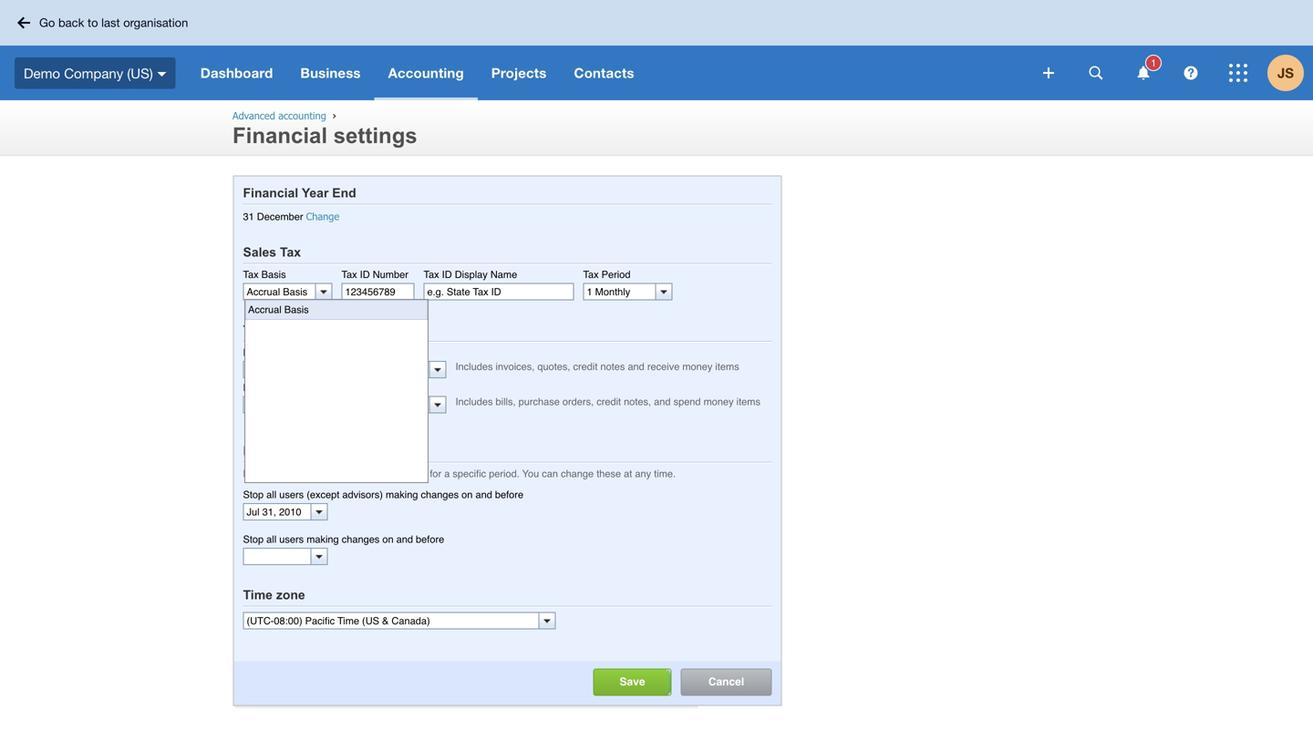 Task type: vqa. For each thing, say whether or not it's contained in the screenshot.
"Before" to the left
yes



Task type: locate. For each thing, give the bounding box(es) containing it.
2 users from the top
[[279, 534, 304, 545]]

before down stop all users (except advisors) making changes on and before
[[416, 534, 444, 545]]

lock up dates
[[243, 444, 273, 459]]

svg image inside 1 popup button
[[1138, 66, 1150, 80]]

users for making
[[279, 534, 304, 545]]

0 vertical spatial all
[[266, 489, 277, 501]]

making
[[386, 489, 418, 501], [307, 534, 339, 545]]

1 stop from the top
[[243, 489, 264, 501]]

for
[[243, 347, 258, 359], [243, 382, 258, 393]]

business
[[300, 65, 361, 81]]

1 vertical spatial all
[[266, 534, 277, 545]]

business button
[[287, 46, 375, 100]]

svg image inside go back to last organisation link
[[17, 17, 30, 29]]

0 horizontal spatial id
[[360, 269, 370, 281]]

basis
[[261, 269, 286, 281], [284, 304, 309, 316]]

items
[[715, 361, 739, 373], [737, 396, 761, 408]]

users for (except
[[279, 489, 304, 501]]

1 vertical spatial stop
[[243, 534, 264, 545]]

1 for from the top
[[243, 347, 258, 359]]

for for for purchases
[[243, 382, 258, 393]]

None text field
[[342, 283, 415, 301], [424, 283, 574, 301], [584, 284, 655, 300], [244, 397, 429, 413], [244, 613, 539, 629], [342, 283, 415, 301], [424, 283, 574, 301], [584, 284, 655, 300], [244, 397, 429, 413], [244, 613, 539, 629]]

zone
[[276, 588, 305, 603]]

1 vertical spatial items
[[737, 396, 761, 408]]

js
[[1278, 65, 1294, 81]]

0 vertical spatial lock
[[243, 444, 273, 459]]

1 all from the top
[[266, 489, 277, 501]]

financial
[[233, 124, 327, 148], [243, 186, 298, 200]]

svg image right (us)
[[158, 72, 167, 76]]

0 vertical spatial for
[[243, 347, 258, 359]]

1 horizontal spatial svg image
[[158, 72, 167, 76]]

and
[[628, 361, 645, 373], [654, 396, 671, 408], [476, 489, 492, 501], [396, 534, 413, 545]]

1 vertical spatial financial
[[243, 186, 298, 200]]

all up stop all users making changes on and before text field
[[266, 534, 277, 545]]

svg image
[[17, 17, 30, 29], [1138, 66, 1150, 80], [158, 72, 167, 76]]

cancel
[[709, 676, 744, 689]]

users up stop all users making changes on and before text field
[[279, 534, 304, 545]]

0 vertical spatial stop
[[243, 489, 264, 501]]

organisation
[[123, 16, 188, 30]]

1 vertical spatial making
[[307, 534, 339, 545]]

1 vertical spatial lock
[[243, 469, 264, 480]]

1 vertical spatial credit
[[597, 396, 621, 408]]

stop for stop all users making changes on and before
[[243, 534, 264, 545]]

go back to last organisation
[[39, 16, 188, 30]]

id left number
[[360, 269, 370, 281]]

1 vertical spatial sales
[[261, 347, 286, 359]]

Stop all users (except advisors) making changes on and before text field
[[244, 504, 311, 520]]

includes left "invoices,"
[[456, 361, 493, 373]]

(us)
[[127, 65, 153, 81]]

0 horizontal spatial on
[[382, 534, 394, 545]]

tax for tax period
[[583, 269, 599, 281]]

tax left display at the top
[[424, 269, 439, 281]]

0 horizontal spatial changes
[[342, 534, 380, 545]]

change
[[561, 469, 594, 480]]

0 vertical spatial on
[[462, 489, 473, 501]]

on down stop all users (except advisors) making changes on and before
[[382, 534, 394, 545]]

on down specific
[[462, 489, 473, 501]]

banner
[[0, 0, 1313, 100]]

2 id from the left
[[442, 269, 452, 281]]

2 all from the top
[[266, 534, 277, 545]]

sales up tax basis
[[243, 245, 276, 260]]

any
[[635, 469, 651, 480]]

making down (except
[[307, 534, 339, 545]]

from
[[338, 469, 359, 480]]

id for display
[[442, 269, 452, 281]]

1 lock from the top
[[243, 444, 273, 459]]

credit left notes,
[[597, 396, 621, 408]]

svg image left 1
[[1138, 66, 1150, 80]]

all
[[266, 489, 277, 501], [266, 534, 277, 545]]

2 lock from the top
[[243, 469, 264, 480]]

and right notes
[[628, 361, 645, 373]]

before down the period.
[[495, 489, 524, 501]]

contacts
[[574, 65, 634, 81]]

items right spend
[[737, 396, 761, 408]]

changes down advisors)
[[342, 534, 380, 545]]

time zone
[[243, 588, 305, 603]]

stop up stop all users (except advisors) making changes on and before text box
[[243, 489, 264, 501]]

0 vertical spatial changes
[[421, 489, 459, 501]]

tax
[[280, 245, 301, 260], [243, 269, 259, 281], [342, 269, 357, 281], [424, 269, 439, 281], [583, 269, 599, 281], [243, 323, 264, 338]]

1 button
[[1126, 46, 1162, 100]]

on
[[462, 489, 473, 501], [382, 534, 394, 545]]

receive
[[647, 361, 680, 373]]

financial down 'advanced accounting' link
[[233, 124, 327, 148]]

2 includes from the top
[[456, 396, 493, 408]]

2 for from the top
[[243, 382, 258, 393]]

money right spend
[[704, 396, 734, 408]]

31
[[243, 211, 254, 222]]

1 vertical spatial includes
[[456, 396, 493, 408]]

projects
[[491, 65, 547, 81]]

0 horizontal spatial making
[[307, 534, 339, 545]]

2 stop from the top
[[243, 534, 264, 545]]

for purchases
[[243, 382, 308, 393]]

sales tax
[[243, 245, 301, 260]]

1 vertical spatial users
[[279, 534, 304, 545]]

1 id from the left
[[360, 269, 370, 281]]

0 vertical spatial basis
[[261, 269, 286, 281]]

all up stop all users (except advisors) making changes on and before text box
[[266, 489, 277, 501]]

1 horizontal spatial making
[[386, 489, 418, 501]]

includes for includes invoices, quotes, credit notes and receive money items
[[456, 361, 493, 373]]

money
[[683, 361, 713, 373], [704, 396, 734, 408]]

1 vertical spatial basis
[[284, 304, 309, 316]]

1 vertical spatial on
[[382, 534, 394, 545]]

1 vertical spatial for
[[243, 382, 258, 393]]

dashboard link
[[187, 46, 287, 100]]

1 includes from the top
[[456, 361, 493, 373]]

tax period
[[583, 269, 631, 281]]

stop up stop all users making changes on and before text field
[[243, 534, 264, 545]]

financial up december
[[243, 186, 298, 200]]

tax left number
[[342, 269, 357, 281]]

0 horizontal spatial svg image
[[17, 17, 30, 29]]

changes
[[421, 489, 459, 501], [342, 534, 380, 545]]

svg image left go
[[17, 17, 30, 29]]

1
[[1151, 57, 1157, 69]]

1 horizontal spatial id
[[442, 269, 452, 281]]

save button
[[594, 670, 671, 696]]

id left display at the top
[[442, 269, 452, 281]]

2 horizontal spatial svg image
[[1138, 66, 1150, 80]]

None text field
[[244, 284, 315, 300], [244, 362, 429, 378], [244, 284, 315, 300], [244, 362, 429, 378]]

0 vertical spatial users
[[279, 489, 304, 501]]

svg image
[[1229, 64, 1248, 82], [1089, 66, 1103, 80], [1184, 66, 1198, 80], [1043, 67, 1054, 78]]

tax down sales tax
[[243, 269, 259, 281]]

dates
[[267, 469, 292, 480]]

you
[[522, 469, 539, 480]]

0 horizontal spatial before
[[416, 534, 444, 545]]

before
[[495, 489, 524, 501], [416, 534, 444, 545]]

stop all users (except advisors) making changes on and before
[[243, 489, 524, 501]]

making down changed
[[386, 489, 418, 501]]

credit
[[573, 361, 598, 373], [597, 396, 621, 408]]

tax id display name
[[424, 269, 517, 281]]

1 horizontal spatial before
[[495, 489, 524, 501]]

1 users from the top
[[279, 489, 304, 501]]

1 horizontal spatial on
[[462, 489, 473, 501]]

money right receive
[[683, 361, 713, 373]]

sales
[[243, 245, 276, 260], [261, 347, 286, 359]]

save
[[620, 676, 645, 689]]

lock left dates
[[243, 469, 264, 480]]

users up stop all users (except advisors) making changes on and before text box
[[279, 489, 304, 501]]

back
[[58, 16, 84, 30]]

tax down accrual
[[243, 323, 264, 338]]

svg image inside demo company (us) "popup button"
[[158, 72, 167, 76]]

sales down tax defaults
[[261, 347, 286, 359]]

for left purchases
[[243, 382, 258, 393]]

0 vertical spatial items
[[715, 361, 739, 373]]

id for number
[[360, 269, 370, 281]]

id
[[360, 269, 370, 281], [442, 269, 452, 281]]

stop
[[243, 489, 264, 501], [243, 534, 264, 545]]

stop for stop all users (except advisors) making changes on and before
[[243, 489, 264, 501]]

december
[[257, 211, 303, 222]]

for down tax defaults
[[243, 347, 258, 359]]

time.
[[654, 469, 676, 480]]

a
[[444, 469, 450, 480]]

orders,
[[563, 396, 594, 408]]

0 vertical spatial making
[[386, 489, 418, 501]]

changes down the for at the left bottom of the page
[[421, 489, 459, 501]]

1 vertical spatial money
[[704, 396, 734, 408]]

purchases
[[261, 382, 308, 393]]

1 vertical spatial before
[[416, 534, 444, 545]]

basis down sales tax
[[261, 269, 286, 281]]

0 vertical spatial financial
[[233, 124, 327, 148]]

advanced accounting link
[[233, 109, 326, 122]]

0 vertical spatial includes
[[456, 361, 493, 373]]

banner containing dashboard
[[0, 0, 1313, 100]]

items right receive
[[715, 361, 739, 373]]

basis up defaults
[[284, 304, 309, 316]]

year
[[302, 186, 329, 200]]

1 horizontal spatial changes
[[421, 489, 459, 501]]

demo
[[24, 65, 60, 81]]

dates
[[276, 444, 311, 459]]

includes left bills,
[[456, 396, 493, 408]]

tax left period
[[583, 269, 599, 281]]

to
[[88, 16, 98, 30]]

credit left notes
[[573, 361, 598, 373]]

and down stop all users (except advisors) making changes on and before
[[396, 534, 413, 545]]



Task type: describe. For each thing, give the bounding box(es) containing it.
changed
[[389, 469, 427, 480]]

accrual basis
[[248, 304, 309, 316]]

Stop all users making changes on and before text field
[[244, 549, 311, 565]]

tax for tax id number
[[342, 269, 357, 281]]

all for stop all users making changes on and before
[[266, 534, 277, 545]]

for for for sales
[[243, 347, 258, 359]]

specific
[[453, 469, 486, 480]]

data
[[316, 469, 336, 480]]

can
[[542, 469, 558, 480]]

accounting
[[278, 109, 326, 122]]

go
[[39, 16, 55, 30]]

all for stop all users (except advisors) making changes on and before
[[266, 489, 277, 501]]

advisors)
[[342, 489, 383, 501]]

invoices,
[[496, 361, 535, 373]]

tax up tax basis
[[280, 245, 301, 260]]

lock dates
[[243, 444, 315, 459]]

notes
[[601, 361, 625, 373]]

settings
[[334, 124, 417, 148]]

number
[[373, 269, 408, 281]]

1 vertical spatial changes
[[342, 534, 380, 545]]

0 vertical spatial before
[[495, 489, 524, 501]]

js button
[[1268, 46, 1313, 100]]

for
[[430, 469, 442, 480]]

projects button
[[478, 46, 560, 100]]

includes for includes bills, purchase orders, credit notes, and spend money items
[[456, 396, 493, 408]]

change
[[306, 210, 339, 222]]

tax basis
[[243, 269, 286, 281]]

accounting button
[[375, 46, 478, 100]]

being
[[361, 469, 386, 480]]

lock dates stop data from being changed for a specific period. you can change these at any time.
[[243, 469, 676, 480]]

basis for tax basis
[[261, 269, 286, 281]]

demo company (us) button
[[0, 46, 187, 100]]

includes invoices, quotes, credit notes and receive money items
[[456, 361, 739, 373]]

bills,
[[496, 396, 516, 408]]

for sales
[[243, 347, 286, 359]]

period.
[[489, 469, 520, 480]]

includes bills, purchase orders, credit notes, and spend money items
[[456, 396, 761, 408]]

at
[[624, 469, 632, 480]]

advanced accounting › financial settings
[[233, 109, 417, 148]]

advanced
[[233, 109, 275, 122]]

0 vertical spatial money
[[683, 361, 713, 373]]

financial year end
[[243, 186, 356, 200]]

period
[[602, 269, 631, 281]]

notes,
[[624, 396, 651, 408]]

display
[[455, 269, 488, 281]]

quotes,
[[538, 361, 570, 373]]

change link
[[306, 210, 339, 222]]

contacts button
[[560, 46, 648, 100]]

31 december change
[[243, 210, 339, 222]]

lock for lock dates stop data from being changed for a specific period. you can change these at any time.
[[243, 469, 264, 480]]

stop all users making changes on and before
[[243, 534, 444, 545]]

›
[[333, 109, 336, 122]]

(except
[[307, 489, 340, 501]]

demo company (us)
[[24, 65, 153, 81]]

purchase
[[519, 396, 560, 408]]

lock for lock dates
[[243, 444, 273, 459]]

financial inside 'advanced accounting › financial settings'
[[233, 124, 327, 148]]

accounting
[[388, 65, 464, 81]]

and down specific
[[476, 489, 492, 501]]

go back to last organisation link
[[11, 8, 199, 37]]

end
[[332, 186, 356, 200]]

last
[[101, 16, 120, 30]]

tax id number
[[342, 269, 408, 281]]

tax for tax defaults
[[243, 323, 264, 338]]

company
[[64, 65, 123, 81]]

these
[[597, 469, 621, 480]]

tax for tax basis
[[243, 269, 259, 281]]

cancel link
[[682, 670, 771, 696]]

name
[[491, 269, 517, 281]]

tax defaults
[[243, 323, 318, 338]]

time
[[243, 588, 273, 603]]

basis for accrual basis
[[284, 304, 309, 316]]

tax for tax id display name
[[424, 269, 439, 281]]

dashboard
[[200, 65, 273, 81]]

defaults
[[268, 323, 318, 338]]

0 vertical spatial credit
[[573, 361, 598, 373]]

and right notes,
[[654, 396, 671, 408]]

0 vertical spatial sales
[[243, 245, 276, 260]]

accrual
[[248, 304, 282, 316]]

spend
[[674, 396, 701, 408]]

stop
[[294, 469, 313, 480]]



